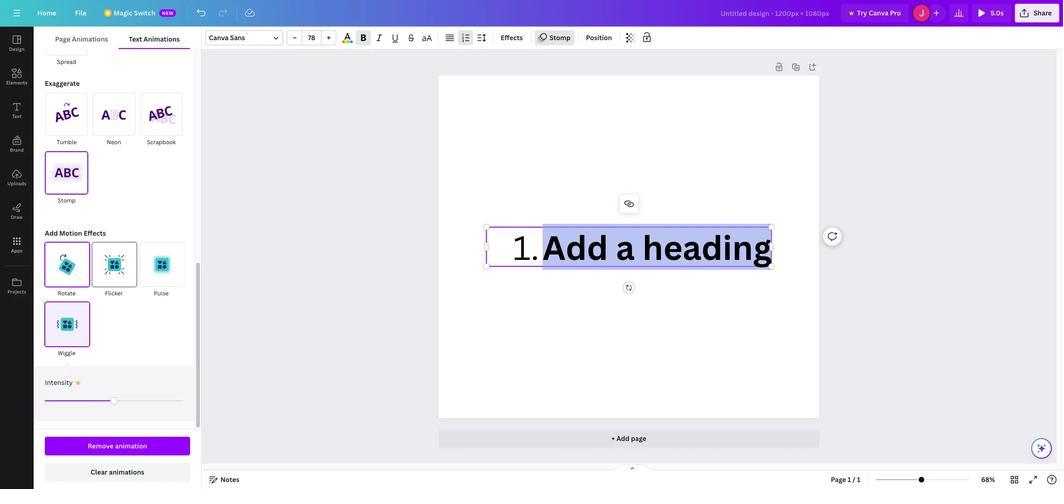 Task type: vqa. For each thing, say whether or not it's contained in the screenshot.
bottom the third
no



Task type: locate. For each thing, give the bounding box(es) containing it.
68% button
[[973, 473, 1004, 488]]

1 horizontal spatial animations
[[144, 35, 180, 43]]

text
[[129, 35, 142, 43], [12, 113, 22, 120]]

page animations button
[[45, 30, 119, 48]]

text down magic switch
[[129, 35, 142, 43]]

uploads
[[7, 180, 26, 187]]

text inside side panel tab list
[[12, 113, 22, 120]]

tumble button
[[45, 93, 88, 148]]

effects
[[501, 33, 523, 42], [84, 229, 106, 238]]

tumble image
[[45, 93, 88, 136]]

new
[[162, 10, 174, 16]]

0 vertical spatial effects
[[501, 33, 523, 42]]

0 horizontal spatial effects
[[84, 229, 106, 238]]

try canva pro button
[[842, 4, 909, 22]]

1 horizontal spatial add
[[543, 225, 608, 270]]

canva
[[869, 8, 889, 17], [209, 33, 229, 42]]

5.0s button
[[973, 4, 1012, 22]]

animations down new
[[144, 35, 180, 43]]

design button
[[0, 27, 34, 60]]

2 animations from the left
[[144, 35, 180, 43]]

intensity
[[45, 379, 73, 387]]

1 left / on the right
[[848, 476, 852, 485]]

page
[[631, 435, 647, 444]]

scrapbook button
[[140, 93, 183, 148]]

page
[[55, 35, 70, 43], [831, 476, 847, 485]]

1 horizontal spatial 1
[[857, 476, 861, 485]]

0 horizontal spatial animations
[[72, 35, 108, 43]]

add
[[543, 225, 608, 270], [45, 229, 58, 238], [617, 435, 630, 444]]

animation
[[115, 442, 147, 451]]

stomp down stomp image
[[58, 197, 76, 205]]

side panel tab list
[[0, 27, 34, 303]]

1 vertical spatial effects
[[84, 229, 106, 238]]

Add a heading text field
[[487, 224, 772, 270]]

text up brand button
[[12, 113, 22, 120]]

projects
[[7, 289, 26, 295]]

flicker image
[[92, 243, 137, 287]]

rotate button
[[45, 243, 90, 299]]

projects button
[[0, 270, 34, 303]]

0 horizontal spatial text
[[12, 113, 22, 120]]

position button
[[583, 30, 616, 45]]

neon button
[[92, 93, 136, 148]]

page up spread
[[55, 35, 70, 43]]

1 horizontal spatial stomp
[[550, 33, 571, 42]]

canva right try at the right
[[869, 8, 889, 17]]

group
[[287, 30, 336, 45]]

scrapbook image
[[140, 93, 183, 136]]

text for text animations
[[129, 35, 142, 43]]

0 horizontal spatial add
[[45, 229, 58, 238]]

0 vertical spatial page
[[55, 35, 70, 43]]

0 horizontal spatial page
[[55, 35, 70, 43]]

wiggle button
[[45, 302, 90, 358]]

text animations
[[129, 35, 180, 43]]

notes button
[[206, 473, 243, 488]]

+
[[612, 435, 615, 444]]

1 vertical spatial canva
[[209, 33, 229, 42]]

1 horizontal spatial text
[[129, 35, 142, 43]]

1 right / on the right
[[857, 476, 861, 485]]

animations for text animations
[[144, 35, 180, 43]]

canva sans button
[[206, 30, 283, 45]]

canva left "sans"
[[209, 33, 229, 42]]

effects right motion
[[84, 229, 106, 238]]

sans
[[230, 33, 245, 42]]

0 vertical spatial canva
[[869, 8, 889, 17]]

pulse button
[[140, 243, 184, 299]]

0 horizontal spatial stomp
[[58, 197, 76, 205]]

tumble
[[57, 138, 77, 146]]

page left / on the right
[[831, 476, 847, 485]]

elements button
[[0, 60, 34, 94]]

animations
[[72, 35, 108, 43], [144, 35, 180, 43]]

animations for page animations
[[72, 35, 108, 43]]

– – number field
[[305, 33, 318, 42]]

add inside button
[[617, 435, 630, 444]]

pulse image
[[140, 243, 184, 287]]

1 animations from the left
[[72, 35, 108, 43]]

1 vertical spatial page
[[831, 476, 847, 485]]

0 vertical spatial text
[[129, 35, 142, 43]]

2 1 from the left
[[857, 476, 861, 485]]

0 horizontal spatial 1
[[848, 476, 852, 485]]

animations inside page animations button
[[72, 35, 108, 43]]

1
[[848, 476, 852, 485], [857, 476, 861, 485]]

color range image
[[343, 41, 353, 43]]

stomp down main menu bar
[[550, 33, 571, 42]]

animations down file dropdown button
[[72, 35, 108, 43]]

animations inside text animations button
[[144, 35, 180, 43]]

1 horizontal spatial effects
[[501, 33, 523, 42]]

canva assistant image
[[1037, 444, 1048, 455]]

neon
[[107, 138, 121, 146]]

add inside text box
[[543, 225, 608, 270]]

effects inside popup button
[[501, 33, 523, 42]]

1 vertical spatial stomp
[[58, 197, 76, 205]]

notes
[[221, 476, 239, 485]]

page for page animations
[[55, 35, 70, 43]]

try
[[858, 8, 868, 17]]

page for page 1 / 1
[[831, 476, 847, 485]]

0 vertical spatial stomp
[[550, 33, 571, 42]]

1 vertical spatial text
[[12, 113, 22, 120]]

home link
[[30, 4, 64, 22]]

wiggle image
[[45, 302, 90, 347]]

try canva pro
[[858, 8, 901, 17]]

0 horizontal spatial canva
[[209, 33, 229, 42]]

page 1 / 1
[[831, 476, 861, 485]]

pulse
[[154, 290, 169, 298]]

1 horizontal spatial page
[[831, 476, 847, 485]]

neon image
[[93, 93, 135, 136]]

page inside button
[[55, 35, 70, 43]]

clear animations
[[91, 468, 144, 477]]

1 horizontal spatial canva
[[869, 8, 889, 17]]

2 horizontal spatial add
[[617, 435, 630, 444]]

file button
[[68, 4, 94, 22]]

stomp
[[550, 33, 571, 42], [58, 197, 76, 205]]

effects down main menu bar
[[501, 33, 523, 42]]

wiggle
[[58, 350, 76, 358]]

main menu bar
[[0, 0, 1064, 27]]



Task type: describe. For each thing, give the bounding box(es) containing it.
stomp inside dropdown button
[[550, 33, 571, 42]]

flicker button
[[92, 243, 137, 299]]

remove animation
[[88, 442, 147, 451]]

add a heading
[[543, 225, 772, 270]]

text for text
[[12, 113, 22, 120]]

effects button
[[497, 30, 527, 45]]

rotate
[[58, 290, 76, 298]]

1 1 from the left
[[848, 476, 852, 485]]

add for add motion effects
[[45, 229, 58, 238]]

remove animation button
[[45, 437, 190, 456]]

remove
[[88, 442, 114, 451]]

stomp button
[[45, 151, 88, 206]]

apps
[[11, 248, 23, 254]]

file
[[75, 8, 87, 17]]

text button
[[0, 94, 34, 128]]

brand button
[[0, 128, 34, 161]]

heading
[[643, 225, 772, 270]]

exaggerate
[[45, 79, 80, 88]]

canva sans
[[209, 33, 245, 42]]

uploads button
[[0, 161, 34, 195]]

apps button
[[0, 229, 34, 262]]

show pages image
[[610, 465, 655, 472]]

clear
[[91, 468, 107, 477]]

home
[[37, 8, 56, 17]]

spread button
[[45, 13, 88, 67]]

text animations button
[[119, 30, 190, 48]]

Design title text field
[[714, 4, 838, 22]]

draw button
[[0, 195, 34, 229]]

+ add page
[[612, 435, 647, 444]]

add for add a heading
[[543, 225, 608, 270]]

switch
[[134, 8, 155, 17]]

68%
[[982, 476, 996, 485]]

position
[[586, 33, 612, 42]]

pro
[[891, 8, 901, 17]]

draw
[[11, 214, 23, 221]]

share
[[1034, 8, 1052, 17]]

canva inside popup button
[[209, 33, 229, 42]]

stomp button
[[535, 30, 575, 45]]

a
[[616, 225, 635, 270]]

scrapbook
[[147, 138, 176, 146]]

magic
[[114, 8, 132, 17]]

design
[[9, 46, 25, 52]]

page animations
[[55, 35, 108, 43]]

+ add page button
[[439, 430, 820, 449]]

rotate image
[[45, 243, 90, 287]]

/
[[853, 476, 856, 485]]

flicker
[[105, 290, 123, 298]]

animations
[[109, 468, 144, 477]]

elements
[[6, 79, 27, 86]]

stomp inside button
[[58, 197, 76, 205]]

stomp image
[[45, 152, 88, 194]]

brand
[[10, 147, 24, 153]]

motion
[[59, 229, 82, 238]]

share button
[[1015, 4, 1060, 22]]

canva inside button
[[869, 8, 889, 17]]

spread
[[57, 58, 76, 66]]

5.0s
[[991, 8, 1004, 17]]

add motion effects
[[45, 229, 106, 238]]

magic switch
[[114, 8, 155, 17]]

clear animations button
[[45, 464, 190, 482]]



